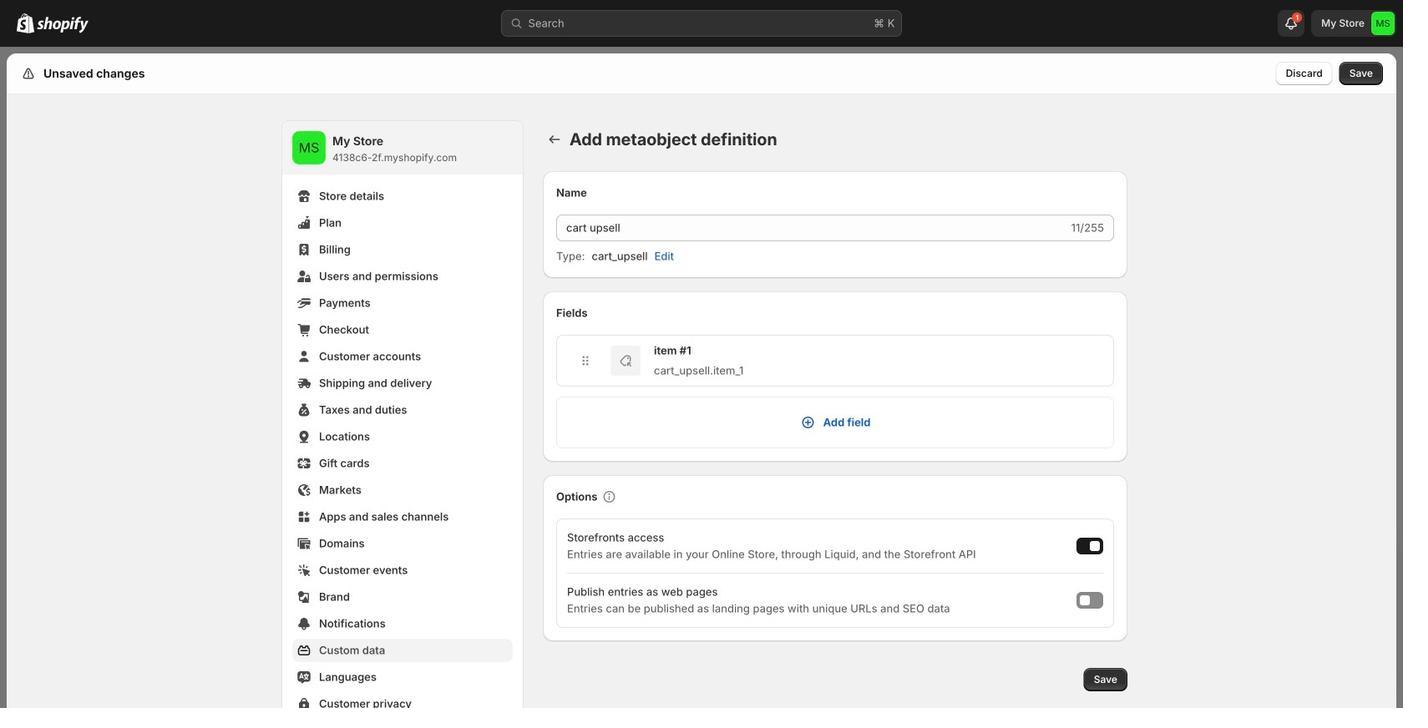 Task type: locate. For each thing, give the bounding box(es) containing it.
shop settings menu element
[[282, 121, 523, 709]]

shopify image
[[17, 13, 34, 33]]



Task type: vqa. For each thing, say whether or not it's contained in the screenshot.
"Empty Search Results" Image
no



Task type: describe. For each thing, give the bounding box(es) containing it.
my store image
[[292, 131, 326, 165]]

shopify image
[[37, 17, 89, 33]]

my store image
[[1372, 12, 1395, 35]]

settings dialog
[[7, 53, 1397, 709]]

Examples: Cart upsell, Fabric colors, Product bundle text field
[[556, 215, 1068, 241]]

toggle publishing entries as web pages image
[[1080, 596, 1090, 606]]



